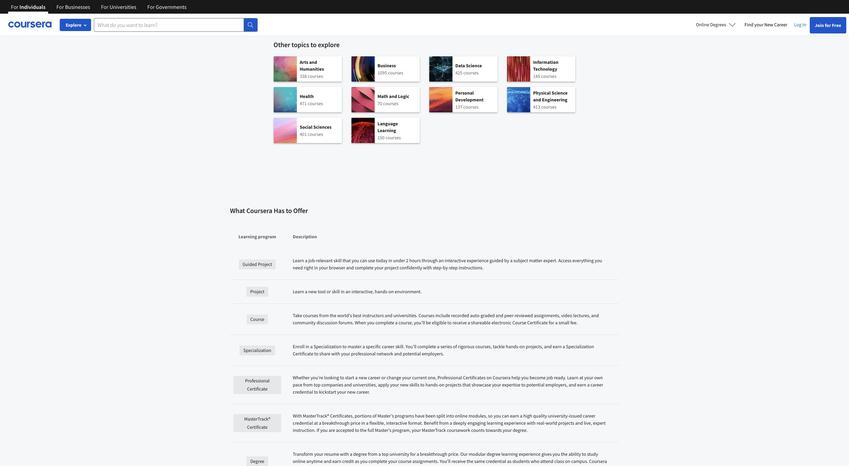Task type: locate. For each thing, give the bounding box(es) containing it.
1 vertical spatial for
[[549, 320, 555, 326]]

courses inside 'business 1095 courses'
[[388, 70, 404, 76]]

hands- inside 'whether you're looking to start a new career or change your current one, professional certificates on coursera help you become job ready. learn at your own pace from top companies and universities, apply your new skills to hands-on projects that showcase your expertise to potential employers, and earn a career credential to kickstart your new career.'
[[426, 382, 440, 388]]

guided
[[243, 261, 257, 267]]

2 vertical spatial learn
[[568, 375, 579, 381]]

0 vertical spatial learn
[[293, 258, 304, 264]]

with inside transform your resume with a degree from a top university for a breakthrough price. our modular degree learning experience gives you the ability to study online anytime and earn credit as you complete your course assignments. you'll receive the same credential as students who attend class on campus. coursera degrees cost much less than comparable on-campus programs.
[[340, 451, 349, 457]]

learn inside learn a job-relevant skill that you can use today in under 2 hours through an interactive experience guided by a subject matter expert. access everything you need right in your browser and complete your project confidently with step-by-step instructions.
[[293, 258, 304, 264]]

0 horizontal spatial learning
[[239, 234, 257, 240]]

chevron right image for tenth list item from the top
[[286, 383, 295, 391]]

for left universities
[[101, 3, 109, 10]]

table
[[230, 222, 620, 466]]

row containing take courses from the world's best instructors and universities. courses include recorded auto-graded and peer-reviewed assignments, video lectures, and community discussion forums. when you complete a course, you'll be eligible to receive a shareable electronic course certificate for a small fee.
[[230, 304, 620, 335]]

on right skills
[[440, 382, 445, 388]]

job-
[[309, 258, 317, 264]]

learn left the tool
[[293, 289, 304, 295]]

science up engineering
[[552, 90, 568, 96]]

0 vertical spatial potential
[[403, 351, 421, 357]]

0 vertical spatial can
[[360, 258, 368, 264]]

find your new career
[[745, 22, 788, 28]]

1 horizontal spatial breakthrough
[[420, 451, 448, 457]]

you right so
[[494, 413, 502, 419]]

2 vertical spatial for
[[411, 451, 416, 457]]

1 vertical spatial coursera
[[493, 375, 511, 381]]

7 row from the top
[[230, 404, 620, 443]]

coursera left has
[[247, 206, 273, 215]]

and right browser
[[347, 265, 354, 271]]

0 vertical spatial projects
[[446, 382, 462, 388]]

1 chevron right image from the top
[[286, 96, 295, 104]]

learn a new tool or skill in an interactive, hands-on environment.
[[293, 289, 422, 295]]

4 list item from the top
[[282, 122, 568, 160]]

ready.
[[555, 375, 567, 381]]

1 horizontal spatial coursera
[[493, 375, 511, 381]]

1 horizontal spatial degree
[[487, 451, 501, 457]]

as
[[355, 458, 360, 465], [508, 458, 512, 465]]

science inside physical science and engineering 413 courses
[[552, 90, 568, 96]]

top
[[314, 382, 321, 388], [382, 451, 389, 457]]

hands- inside enroll in a specialization to master a specific career skill. you'll complete a series of rigorous courses, tackle hands-on projects, and earn a specialization certificate to share with your professional network and potential employers.
[[506, 344, 520, 350]]

1 horizontal spatial learning
[[378, 127, 396, 133]]

to inside take courses from the world's best instructors and universities. courses include recorded auto-graded and peer-reviewed assignments, video lectures, and community discussion forums. when you complete a course, you'll be eligible to receive a shareable electronic course certificate for a small fee.
[[448, 320, 452, 326]]

row containing whether you're looking to start a new career or change your current one, professional certificates on coursera help you become job ready. learn at your own pace from top companies and universities, apply your new skills to hands-on projects that showcase your expertise to potential employers, and earn a career credential to kickstart your new career.
[[230, 366, 620, 404]]

everything
[[573, 258, 594, 264]]

career up network
[[382, 344, 395, 350]]

1 horizontal spatial can
[[502, 413, 510, 419]]

2 horizontal spatial hands-
[[506, 344, 520, 350]]

full
[[368, 427, 374, 433]]

4 row from the top
[[230, 304, 620, 335]]

0 horizontal spatial projects
[[446, 382, 462, 388]]

chevron right image left arts
[[286, 55, 295, 63]]

0 vertical spatial that
[[343, 258, 351, 264]]

mastertrack®
[[303, 413, 329, 419], [244, 416, 271, 422]]

mastertrack® certificate
[[244, 416, 271, 430]]

2 for from the left
[[56, 3, 64, 10]]

from down "split"
[[440, 420, 449, 426]]

0 vertical spatial interactive
[[445, 258, 466, 264]]

an
[[439, 258, 444, 264], [346, 289, 351, 295]]

a
[[305, 258, 308, 264], [511, 258, 513, 264], [305, 289, 308, 295], [396, 320, 398, 326], [468, 320, 471, 326], [556, 320, 558, 326], [311, 344, 313, 350], [363, 344, 365, 350], [438, 344, 440, 350], [563, 344, 566, 350], [356, 375, 358, 381], [588, 382, 590, 388], [521, 413, 523, 419], [319, 420, 322, 426], [366, 420, 369, 426], [450, 420, 453, 426], [350, 451, 353, 457], [379, 451, 381, 457], [417, 451, 419, 457]]

1 vertical spatial top
[[382, 451, 389, 457]]

for businesses
[[56, 3, 90, 10]]

0 vertical spatial skill
[[334, 258, 342, 264]]

learning inside transform your resume with a degree from a top university for a breakthrough price. our modular degree learning experience gives you the ability to study online anytime and earn credit as you complete your course assignments. you'll receive the same credential as students who attend class on campus. coursera degrees cost much less than comparable on-campus programs.
[[502, 451, 518, 457]]

to up campus.
[[582, 451, 587, 457]]

coursera inside 'whether you're looking to start a new career or change your current one, professional certificates on coursera help you become job ready. learn at your own pace from top companies and universities, apply your new skills to hands-on projects that showcase your expertise to potential employers, and earn a career credential to kickstart your new career.'
[[493, 375, 511, 381]]

an left interactive,
[[346, 289, 351, 295]]

1 horizontal spatial interactive
[[445, 258, 466, 264]]

2 vertical spatial coursera
[[590, 458, 608, 465]]

1 vertical spatial interactive
[[386, 420, 408, 426]]

1 row from the top
[[230, 222, 620, 249]]

0 horizontal spatial mastertrack®
[[244, 416, 271, 422]]

arts
[[300, 59, 309, 65]]

learn right the ready.
[[568, 375, 579, 381]]

chevron right image left 401
[[286, 137, 295, 145]]

2 row from the top
[[230, 249, 620, 280]]

relevant
[[317, 258, 333, 264]]

so
[[489, 413, 493, 419]]

as up comparable
[[355, 458, 360, 465]]

0 horizontal spatial or
[[327, 289, 331, 295]]

you right 'if'
[[321, 427, 328, 433]]

find
[[745, 22, 754, 28]]

guided
[[490, 258, 504, 264]]

0 vertical spatial of
[[453, 344, 457, 350]]

arts and humanities 338 courses
[[300, 59, 324, 79]]

the left full
[[360, 427, 367, 433]]

1 vertical spatial breakthrough
[[420, 451, 448, 457]]

1 vertical spatial online
[[293, 458, 306, 465]]

by-
[[443, 265, 450, 271]]

a up assignments.
[[417, 451, 419, 457]]

courses down technology
[[542, 73, 557, 79]]

you up class
[[553, 451, 561, 457]]

log
[[795, 22, 802, 28]]

2 vertical spatial credential
[[486, 458, 507, 465]]

row
[[230, 222, 620, 249], [230, 249, 620, 280], [230, 280, 620, 304], [230, 304, 620, 335], [230, 335, 620, 366], [230, 366, 620, 404], [230, 404, 620, 443], [230, 443, 620, 466]]

a down the into
[[450, 420, 453, 426]]

world's
[[338, 313, 352, 319]]

from inside with mastertrack® certificates, portions of master's programs have been split into online modules, so you can earn a high quality university-issued career credential at a breakthrough price in a flexible, interactive format. benefit from a deeply engaging learning experience with real-world projects and live, expert instruction. if you are accepted to the full master's program, your mastertrack coursework counts towards your degree.
[[440, 420, 449, 426]]

1 horizontal spatial mastertrack®
[[303, 413, 329, 419]]

0 horizontal spatial top
[[314, 382, 321, 388]]

an up step-
[[439, 258, 444, 264]]

a right by
[[511, 258, 513, 264]]

that
[[343, 258, 351, 264], [463, 382, 471, 388]]

1 horizontal spatial of
[[453, 344, 457, 350]]

to right has
[[286, 206, 292, 215]]

learning inside with mastertrack® certificates, portions of master's programs have been split into online modules, so you can earn a high quality university-issued career credential at a breakthrough price in a flexible, interactive format. benefit from a deeply engaging learning experience with real-world projects and live, expert instruction. if you are accepted to the full master's program, your mastertrack coursework counts towards your degree.
[[487, 420, 504, 426]]

150
[[378, 134, 385, 141]]

receive down recorded
[[453, 320, 467, 326]]

career inside with mastertrack® certificates, portions of master's programs have been split into online modules, so you can earn a high quality university-issued career credential at a breakthrough price in a flexible, interactive format. benefit from a deeply engaging learning experience with real-world projects and live, expert instruction. if you are accepted to the full master's program, your mastertrack coursework counts towards your degree.
[[583, 413, 596, 419]]

whether you're looking to start a new career or change your current one, professional certificates on coursera help you become job ready. learn at your own pace from top companies and universities, apply your new skills to hands-on projects that showcase your expertise to potential employers, and earn a career credential to kickstart your new career.
[[293, 375, 604, 395]]

has
[[274, 206, 285, 215]]

courses down health
[[308, 100, 323, 106]]

0 horizontal spatial potential
[[403, 351, 421, 357]]

0 horizontal spatial online
[[293, 458, 306, 465]]

earn inside enroll in a specialization to master a specific career skill. you'll complete a series of rigorous courses, tackle hands-on projects, and earn a specialization certificate to share with your professional network and potential employers.
[[553, 344, 562, 350]]

mastertrack® inside with mastertrack® certificates, portions of master's programs have been split into online modules, so you can earn a high quality university-issued career credential at a breakthrough price in a flexible, interactive format. benefit from a deeply engaging learning experience with real-world projects and live, expert instruction. if you are accepted to the full master's program, your mastertrack coursework counts towards your degree.
[[303, 413, 329, 419]]

0 vertical spatial for
[[826, 22, 832, 28]]

chevron right image
[[286, 55, 295, 63], [286, 383, 295, 391]]

and right the math
[[389, 93, 397, 99]]

programs
[[395, 413, 414, 419]]

1 vertical spatial of
[[373, 413, 377, 419]]

chevron right image
[[286, 96, 295, 104], [286, 137, 295, 145], [286, 260, 295, 268], [286, 301, 295, 309], [286, 342, 295, 350]]

0 horizontal spatial science
[[466, 62, 482, 68]]

1 horizontal spatial an
[[439, 258, 444, 264]]

for inside transform your resume with a degree from a top university for a breakthrough price. our modular degree learning experience gives you the ability to study online anytime and earn credit as you complete your course assignments. you'll receive the same credential as students who attend class on campus. coursera degrees cost much less than comparable on-campus programs.
[[411, 451, 416, 457]]

on inside transform your resume with a degree from a top university for a breakthrough price. our modular degree learning experience gives you the ability to study online anytime and earn credit as you complete your course assignments. you'll receive the same credential as students who attend class on campus. coursera degrees cost much less than comparable on-campus programs.
[[566, 458, 571, 465]]

complete down use at left bottom
[[355, 265, 374, 271]]

from up discussion
[[320, 313, 329, 319]]

best
[[353, 313, 362, 319]]

interactive inside learn a job-relevant skill that you can use today in under 2 hours through an interactive experience guided by a subject matter expert. access everything you need right in your browser and complete your project confidently with step-by-step instructions.
[[445, 258, 466, 264]]

program,
[[393, 427, 411, 433]]

0 horizontal spatial can
[[360, 258, 368, 264]]

1 vertical spatial learning
[[502, 451, 518, 457]]

0 vertical spatial receive
[[453, 320, 467, 326]]

2 vertical spatial experience
[[519, 451, 541, 457]]

certificates,
[[330, 413, 354, 419]]

to left share
[[315, 351, 319, 357]]

0 horizontal spatial degree
[[354, 451, 367, 457]]

at inside with mastertrack® certificates, portions of master's programs have been split into online modules, so you can earn a high quality university-issued career credential at a breakthrough price in a flexible, interactive format. benefit from a deeply engaging learning experience with real-world projects and live, expert instruction. if you are accepted to the full master's program, your mastertrack coursework counts towards your degree.
[[314, 420, 318, 426]]

mastertrack
[[422, 427, 446, 433]]

own
[[595, 375, 603, 381]]

1 vertical spatial potential
[[527, 382, 545, 388]]

learning inside language learning 150 courses
[[378, 127, 396, 133]]

for for businesses
[[56, 3, 64, 10]]

None search field
[[94, 18, 258, 32]]

courses inside take courses from the world's best instructors and universities. courses include recorded auto-graded and peer-reviewed assignments, video lectures, and community discussion forums. when you complete a course, you'll be eligible to receive a shareable electronic course certificate for a small fee.
[[303, 313, 319, 319]]

0 vertical spatial science
[[466, 62, 482, 68]]

learn up need
[[293, 258, 304, 264]]

for left the individuals
[[11, 3, 18, 10]]

interactive
[[445, 258, 466, 264], [386, 420, 408, 426]]

your down change
[[390, 382, 399, 388]]

eligible
[[432, 320, 447, 326]]

skill up browser
[[334, 258, 342, 264]]

0 horizontal spatial for
[[411, 451, 416, 457]]

a right the start
[[356, 375, 358, 381]]

on
[[389, 289, 394, 295], [520, 344, 525, 350], [487, 375, 492, 381], [440, 382, 445, 388], [566, 458, 571, 465]]

1 chevron right image from the top
[[286, 55, 295, 63]]

and inside transform your resume with a degree from a top university for a breakthrough price. our modular degree learning experience gives you the ability to study online anytime and earn credit as you complete your course assignments. you'll receive the same credential as students who attend class on campus. coursera degrees cost much less than comparable on-campus programs.
[[324, 458, 332, 465]]

1 vertical spatial projects
[[559, 420, 575, 426]]

1 horizontal spatial top
[[382, 451, 389, 457]]

2 horizontal spatial coursera
[[590, 458, 608, 465]]

deeply
[[453, 420, 467, 426]]

0 horizontal spatial coursera
[[247, 206, 273, 215]]

10 list item from the top
[[282, 368, 568, 406]]

learning left program
[[239, 234, 257, 240]]

0 vertical spatial learning
[[378, 127, 396, 133]]

0 horizontal spatial specialization
[[244, 347, 272, 353]]

8 list item from the top
[[282, 286, 568, 324]]

projects inside 'whether you're looking to start a new career or change your current one, professional certificates on coursera help you become job ready. learn at your own pace from top companies and universities, apply your new skills to hands-on projects that showcase your expertise to potential employers, and earn a career credential to kickstart your new career.'
[[446, 382, 462, 388]]

humanities
[[300, 66, 324, 72]]

for inside take courses from the world's best instructors and universities. courses include recorded auto-graded and peer-reviewed assignments, video lectures, and community discussion forums. when you complete a course, you'll be eligible to receive a shareable electronic course certificate for a small fee.
[[549, 320, 555, 326]]

career up the live,
[[583, 413, 596, 419]]

0 horizontal spatial as
[[355, 458, 360, 465]]

1 horizontal spatial hands-
[[426, 382, 440, 388]]

breakthrough up assignments.
[[420, 451, 448, 457]]

0 vertical spatial chevron right image
[[286, 55, 295, 63]]

that inside learn a job-relevant skill that you can use today in under 2 hours through an interactive experience guided by a subject matter expert. access everything you need right in your browser and complete your project confidently with step-by-step instructions.
[[343, 258, 351, 264]]

interactive inside with mastertrack® certificates, portions of master's programs have been split into online modules, so you can earn a high quality university-issued career credential at a breakthrough price in a flexible, interactive format. benefit from a deeply engaging learning experience with real-world projects and live, expert instruction. if you are accepted to the full master's program, your mastertrack coursework counts towards your degree.
[[386, 420, 408, 426]]

guided project
[[243, 261, 272, 267]]

1 vertical spatial chevron right image
[[286, 383, 295, 391]]

learning down language
[[378, 127, 396, 133]]

1 horizontal spatial projects
[[559, 420, 575, 426]]

experience inside learn a job-relevant skill that you can use today in under 2 hours through an interactive experience guided by a subject matter expert. access everything you need right in your browser and complete your project confidently with step-by-step instructions.
[[467, 258, 489, 264]]

sciences
[[314, 124, 332, 130]]

0 vertical spatial or
[[327, 289, 331, 295]]

our
[[461, 451, 468, 457]]

row containing with mastertrack® certificates, portions of master's programs have been split into online modules, so you can earn a high quality university-issued career credential at a breakthrough price in a flexible, interactive format. benefit from a deeply engaging learning experience with real-world projects and live, expert instruction. if you are accepted to the full master's program, your mastertrack coursework counts towards your degree.
[[230, 404, 620, 443]]

2 vertical spatial hands-
[[426, 382, 440, 388]]

science for engineering
[[552, 90, 568, 96]]

auto-
[[471, 313, 481, 319]]

courses right the 150
[[386, 134, 401, 141]]

with inside enroll in a specialization to master a specific career skill. you'll complete a series of rigorous courses, tackle hands-on projects, and earn a specialization certificate to share with your professional network and potential employers.
[[332, 351, 340, 357]]

who
[[531, 458, 540, 465]]

for for individuals
[[11, 3, 18, 10]]

and right lectures,
[[592, 313, 600, 319]]

1 for from the left
[[11, 3, 18, 10]]

1 vertical spatial at
[[314, 420, 318, 426]]

learn for learn a job-relevant skill that you can use today in under 2 hours through an interactive experience guided by a subject matter expert. access everything you need right in your browser and complete your project confidently with step-by-step instructions.
[[293, 258, 304, 264]]

0 vertical spatial credential
[[293, 389, 313, 395]]

coursera up expertise at the right bottom
[[493, 375, 511, 381]]

the inside take courses from the world's best instructors and universities. courses include recorded auto-graded and peer-reviewed assignments, video lectures, and community discussion forums. when you complete a course, you'll be eligible to receive a shareable electronic course certificate for a small fee.
[[330, 313, 337, 319]]

pace
[[293, 382, 303, 388]]

to inside with mastertrack® certificates, portions of master's programs have been split into online modules, so you can earn a high quality university-issued career credential at a breakthrough price in a flexible, interactive format. benefit from a deeply engaging learning experience with real-world projects and live, expert instruction. if you are accepted to the full master's program, your mastertrack coursework counts towards your degree.
[[355, 427, 359, 433]]

complete down instructors
[[376, 320, 395, 326]]

on right class
[[566, 458, 571, 465]]

experience up degree.
[[505, 420, 526, 426]]

0 vertical spatial at
[[580, 375, 584, 381]]

1 horizontal spatial course
[[513, 320, 527, 326]]

and up much
[[324, 458, 332, 465]]

0 vertical spatial experience
[[467, 258, 489, 264]]

from inside transform your resume with a degree from a top university for a breakthrough price. our modular degree learning experience gives you the ability to study online anytime and earn credit as you complete your course assignments. you'll receive the same credential as students who attend class on campus. coursera degrees cost much less than comparable on-campus programs.
[[368, 451, 378, 457]]

at left own
[[580, 375, 584, 381]]

your up campus
[[389, 458, 398, 465]]

earn
[[553, 344, 562, 350], [578, 382, 587, 388], [511, 413, 520, 419], [333, 458, 342, 465]]

0 horizontal spatial professional
[[245, 378, 270, 384]]

projects left showcase
[[446, 382, 462, 388]]

forums.
[[339, 320, 354, 326]]

1 vertical spatial learning
[[239, 234, 257, 240]]

0 vertical spatial learning
[[487, 420, 504, 426]]

receive inside take courses from the world's best instructors and universities. courses include recorded auto-graded and peer-reviewed assignments, video lectures, and community discussion forums. when you complete a course, you'll be eligible to receive a shareable electronic course certificate for a small fee.
[[453, 320, 467, 326]]

coursera down study
[[590, 458, 608, 465]]

project right guided
[[258, 261, 272, 267]]

with right share
[[332, 351, 340, 357]]

2 horizontal spatial for
[[826, 22, 832, 28]]

have
[[415, 413, 425, 419]]

2 horizontal spatial specialization
[[567, 344, 595, 350]]

instructions.
[[459, 265, 484, 271]]

earn right projects,
[[553, 344, 562, 350]]

students
[[513, 458, 530, 465]]

0 horizontal spatial breakthrough
[[323, 420, 350, 426]]

technology
[[534, 66, 558, 72]]

1 horizontal spatial potential
[[527, 382, 545, 388]]

3 for from the left
[[101, 3, 109, 10]]

1 horizontal spatial professional
[[438, 375, 463, 381]]

credential up instruction.
[[293, 420, 313, 426]]

list item
[[282, 0, 568, 37], [282, 40, 568, 78], [282, 81, 568, 119], [282, 122, 568, 160], [282, 163, 568, 201], [282, 204, 568, 242], [282, 245, 568, 283], [282, 286, 568, 324], [282, 327, 568, 365], [282, 368, 568, 406]]

1 horizontal spatial online
[[455, 413, 468, 419]]

from up on-
[[368, 451, 378, 457]]

4 for from the left
[[147, 3, 155, 10]]

certificate inside take courses from the world's best instructors and universities. courses include recorded auto-graded and peer-reviewed assignments, video lectures, and community discussion forums. when you complete a course, you'll be eligible to receive a shareable electronic course certificate for a small fee.
[[528, 320, 548, 326]]

3 row from the top
[[230, 280, 620, 304]]

that up browser
[[343, 258, 351, 264]]

0 horizontal spatial at
[[314, 420, 318, 426]]

social sciences 401 courses
[[300, 124, 332, 137]]

courses inside arts and humanities 338 courses
[[308, 73, 323, 79]]

6 list item from the top
[[282, 204, 568, 242]]

2 chevron right image from the top
[[286, 383, 295, 391]]

1 horizontal spatial at
[[580, 375, 584, 381]]

can inside with mastertrack® certificates, portions of master's programs have been split into online modules, so you can earn a high quality university-issued career credential at a breakthrough price in a flexible, interactive format. benefit from a deeply engaging learning experience with real-world projects and live, expert instruction. if you are accepted to the full master's program, your mastertrack coursework counts towards your degree.
[[502, 413, 510, 419]]

credit
[[343, 458, 354, 465]]

experience inside with mastertrack® certificates, portions of master's programs have been split into online modules, so you can earn a high quality university-issued career credential at a breakthrough price in a flexible, interactive format. benefit from a deeply engaging learning experience with real-world projects and live, expert instruction. if you are accepted to the full master's program, your mastertrack coursework counts towards your degree.
[[505, 420, 526, 426]]

master
[[348, 344, 362, 350]]

on up showcase
[[487, 375, 492, 381]]

certificate inside professional certificate
[[247, 386, 268, 392]]

and up 413
[[534, 96, 542, 103]]

top inside transform your resume with a degree from a top university for a breakthrough price. our modular degree learning experience gives you the ability to study online anytime and earn credit as you complete your course assignments. you'll receive the same credential as students who attend class on campus. coursera degrees cost much less than comparable on-campus programs.
[[382, 451, 389, 457]]

breakthrough up are
[[323, 420, 350, 426]]

interactive up step
[[445, 258, 466, 264]]

class
[[555, 458, 565, 465]]

1 vertical spatial hands-
[[506, 344, 520, 350]]

your inside enroll in a specialization to master a specific career skill. you'll complete a series of rigorous courses, tackle hands-on projects, and earn a specialization certificate to share with your professional network and potential employers.
[[341, 351, 350, 357]]

1 vertical spatial science
[[552, 90, 568, 96]]

new left career.
[[348, 389, 356, 395]]

electronic
[[492, 320, 512, 326]]

been
[[426, 413, 436, 419]]

earn right employers,
[[578, 382, 587, 388]]

of inside with mastertrack® certificates, portions of master's programs have been split into online modules, so you can earn a high quality university-issued career credential at a breakthrough price in a flexible, interactive format. benefit from a deeply engaging learning experience with real-world projects and live, expert instruction. if you are accepted to the full master's program, your mastertrack coursework counts towards your degree.
[[373, 413, 377, 419]]

2 list item from the top
[[282, 40, 568, 78]]

What do you want to learn? text field
[[94, 18, 244, 32]]

471
[[300, 100, 307, 106]]

small
[[559, 320, 570, 326]]

1 horizontal spatial as
[[508, 458, 512, 465]]

courses down the math
[[384, 100, 399, 106]]

8 row from the top
[[230, 443, 620, 466]]

skill inside learn a job-relevant skill that you can use today in under 2 hours through an interactive experience guided by a subject matter expert. access everything you need right in your browser and complete your project confidently with step-by-step instructions.
[[334, 258, 342, 264]]

0 horizontal spatial hands-
[[375, 289, 389, 295]]

complete inside learn a job-relevant skill that you can use today in under 2 hours through an interactive experience guided by a subject matter expert. access everything you need right in your browser and complete your project confidently with step-by-step instructions.
[[355, 265, 374, 271]]

take
[[293, 313, 302, 319]]

fee.
[[571, 320, 578, 326]]

your
[[755, 22, 764, 28], [319, 265, 328, 271], [375, 265, 384, 271], [341, 351, 350, 357], [403, 375, 412, 381], [585, 375, 594, 381], [390, 382, 399, 388], [493, 382, 502, 388], [338, 389, 347, 395], [412, 427, 421, 433], [503, 427, 512, 433], [315, 451, 324, 457], [389, 458, 398, 465]]

list
[[274, 56, 576, 149]]

table containing learning program
[[230, 222, 620, 466]]

0 horizontal spatial that
[[343, 258, 351, 264]]

course inside take courses from the world's best instructors and universities. courses include recorded auto-graded and peer-reviewed assignments, video lectures, and community discussion forums. when you complete a course, you'll be eligible to receive a shareable electronic course certificate for a small fee.
[[513, 320, 527, 326]]

degrees
[[711, 22, 727, 28]]

towards
[[486, 427, 502, 433]]

a up credit
[[350, 451, 353, 457]]

for for universities
[[101, 3, 109, 10]]

to left master
[[343, 344, 347, 350]]

university
[[390, 451, 410, 457]]

science inside data science 425 courses
[[466, 62, 482, 68]]

2 chevron right image from the top
[[286, 137, 295, 145]]

of up flexible,
[[373, 413, 377, 419]]

or inside 'whether you're looking to start a new career or change your current one, professional certificates on coursera help you become job ready. learn at your own pace from top companies and universities, apply your new skills to hands-on projects that showcase your expertise to potential employers, and earn a career credential to kickstart your new career.'
[[382, 375, 386, 381]]

projects inside with mastertrack® certificates, portions of master's programs have been split into online modules, so you can earn a high quality university-issued career credential at a breakthrough price in a flexible, interactive format. benefit from a deeply engaging learning experience with real-world projects and live, expert instruction. if you are accepted to the full master's program, your mastertrack coursework counts towards your degree.
[[559, 420, 575, 426]]

1 vertical spatial receive
[[452, 458, 466, 465]]

what coursera has to offer
[[230, 206, 308, 215]]

assignments.
[[413, 458, 439, 465]]

3 chevron right image from the top
[[286, 260, 295, 268]]

0 horizontal spatial of
[[373, 413, 377, 419]]

0 vertical spatial hands-
[[375, 289, 389, 295]]

can inside learn a job-relevant skill that you can use today in under 2 hours through an interactive experience guided by a subject matter expert. access everything you need right in your browser and complete your project confidently with step-by-step instructions.
[[360, 258, 368, 264]]

other
[[274, 40, 291, 49]]

1 horizontal spatial specialization
[[314, 344, 342, 350]]

0 horizontal spatial interactive
[[386, 420, 408, 426]]

row containing enroll in a specialization to master a specific career skill. you'll complete a series of rigorous courses, tackle hands-on projects, and earn a specialization certificate to share with your professional network and potential employers.
[[230, 335, 620, 366]]

you inside 'whether you're looking to start a new career or change your current one, professional certificates on coursera help you become job ready. learn at your own pace from top companies and universities, apply your new skills to hands-on projects that showcase your expertise to potential employers, and earn a career credential to kickstart your new career.'
[[522, 375, 529, 381]]

1 vertical spatial can
[[502, 413, 510, 419]]

that down certificates
[[463, 382, 471, 388]]

for
[[826, 22, 832, 28], [549, 320, 555, 326], [411, 451, 416, 457]]

banner navigation
[[5, 0, 192, 14]]

complete inside take courses from the world's best instructors and universities. courses include recorded auto-graded and peer-reviewed assignments, video lectures, and community discussion forums. when you complete a course, you'll be eligible to receive a shareable electronic course certificate for a small fee.
[[376, 320, 395, 326]]

0 vertical spatial breakthrough
[[323, 420, 350, 426]]

courses inside physical science and engineering 413 courses
[[542, 104, 557, 110]]

on-
[[375, 466, 381, 466]]

0 vertical spatial online
[[455, 413, 468, 419]]

1 horizontal spatial that
[[463, 382, 471, 388]]

4 chevron right image from the top
[[286, 301, 295, 309]]

1 horizontal spatial or
[[382, 375, 386, 381]]

issued
[[570, 413, 582, 419]]

5 chevron right image from the top
[[286, 342, 295, 350]]

0 vertical spatial an
[[439, 258, 444, 264]]

learning inside table
[[239, 234, 257, 240]]

1 vertical spatial or
[[382, 375, 386, 381]]

explore
[[318, 40, 340, 49]]

online up degrees
[[293, 458, 306, 465]]

specific
[[366, 344, 381, 350]]

coursera inside transform your resume with a degree from a top university for a breakthrough price. our modular degree learning experience gives you the ability to study online anytime and earn credit as you complete your course assignments. you'll receive the same credential as students who attend class on campus. coursera degrees cost much less than comparable on-campus programs.
[[590, 458, 608, 465]]

interactive,
[[352, 289, 374, 295]]

potential
[[403, 351, 421, 357], [527, 382, 545, 388]]

6 row from the top
[[230, 366, 620, 404]]

receive down price.
[[452, 458, 466, 465]]

5 row from the top
[[230, 335, 620, 366]]

1 horizontal spatial for
[[549, 320, 555, 326]]

certificate
[[528, 320, 548, 326], [293, 351, 314, 357], [247, 386, 268, 392], [247, 424, 268, 430]]

for left governments
[[147, 3, 155, 10]]

0 vertical spatial top
[[314, 382, 321, 388]]

top inside 'whether you're looking to start a new career or change your current one, professional certificates on coursera help you become job ready. learn at your own pace from top companies and universities, apply your new skills to hands-on projects that showcase your expertise to potential employers, and earn a career credential to kickstart your new career.'
[[314, 382, 321, 388]]

learning
[[378, 127, 396, 133], [239, 234, 257, 240]]

to down include
[[448, 320, 452, 326]]

online up the deeply
[[455, 413, 468, 419]]

online
[[455, 413, 468, 419], [293, 458, 306, 465]]

5 list item from the top
[[282, 163, 568, 201]]

video
[[562, 313, 573, 319]]

credential right same
[[486, 458, 507, 465]]

experience up who
[[519, 451, 541, 457]]

science for courses
[[466, 62, 482, 68]]

employers,
[[546, 382, 568, 388]]

credential inside transform your resume with a degree from a top university for a breakthrough price. our modular degree learning experience gives you the ability to study online anytime and earn credit as you complete your course assignments. you'll receive the same credential as students who attend class on campus. coursera degrees cost much less than comparable on-campus programs.
[[486, 458, 507, 465]]

9 list item from the top
[[282, 327, 568, 365]]

on left projects,
[[520, 344, 525, 350]]

for governments
[[147, 3, 187, 10]]

a up 'professional' on the left of the page
[[363, 344, 365, 350]]

the down our
[[467, 458, 474, 465]]

when
[[355, 320, 367, 326]]

professional
[[351, 351, 376, 357]]

skill right the tool
[[332, 289, 340, 295]]

hands- right tackle at the right bottom of page
[[506, 344, 520, 350]]

a up on-
[[379, 451, 381, 457]]

project down guided project
[[250, 289, 265, 295]]

chevron right image up take
[[286, 301, 295, 309]]

1 vertical spatial learn
[[293, 289, 304, 295]]

0 horizontal spatial course
[[251, 316, 265, 322]]

your left degree.
[[503, 427, 512, 433]]

and inside physical science and engineering 413 courses
[[534, 96, 542, 103]]



Task type: vqa. For each thing, say whether or not it's contained in the screenshot.
the middle Coursera
yes



Task type: describe. For each thing, give the bounding box(es) containing it.
and inside arts and humanities 338 courses
[[309, 59, 317, 65]]

a left small
[[556, 320, 558, 326]]

chevron right image for 2nd list item from the top
[[286, 55, 295, 63]]

tool
[[318, 289, 326, 295]]

engaging
[[468, 420, 486, 426]]

individuals
[[20, 3, 46, 10]]

from inside 'whether you're looking to start a new career or change your current one, professional certificates on coursera help you become job ready. learn at your own pace from top companies and universities, apply your new skills to hands-on projects that showcase your expertise to potential employers, and earn a career credential to kickstart your new career.'
[[303, 382, 313, 388]]

expert
[[594, 420, 606, 426]]

and right employers,
[[569, 382, 577, 388]]

much
[[319, 466, 330, 466]]

to down the current
[[421, 382, 425, 388]]

courses inside the information technology 145 courses
[[542, 73, 557, 79]]

and right projects,
[[545, 344, 552, 350]]

chevron right image for 7th list item from the bottom
[[286, 137, 295, 145]]

breakthrough inside with mastertrack® certificates, portions of master's programs have been split into online modules, so you can earn a high quality university-issued career credential at a breakthrough price in a flexible, interactive format. benefit from a deeply engaging learning experience with real-world projects and live, expert instruction. if you are accepted to the full master's program, your mastertrack coursework counts towards your degree.
[[323, 420, 350, 426]]

personal
[[456, 90, 474, 96]]

your down companies
[[338, 389, 347, 395]]

your right find
[[755, 22, 764, 28]]

experience inside transform your resume with a degree from a top university for a breakthrough price. our modular degree learning experience gives you the ability to study online anytime and earn credit as you complete your course assignments. you'll receive the same credential as students who attend class on campus. coursera degrees cost much less than comparable on-campus programs.
[[519, 451, 541, 457]]

employers.
[[422, 351, 444, 357]]

1 vertical spatial project
[[250, 289, 265, 295]]

a left course,
[[396, 320, 398, 326]]

and right instructors
[[385, 313, 393, 319]]

new left the tool
[[309, 289, 317, 295]]

same
[[475, 458, 485, 465]]

145
[[534, 73, 541, 79]]

log in
[[795, 22, 807, 28]]

career up apply
[[368, 375, 381, 381]]

include
[[436, 313, 451, 319]]

learn a job-relevant skill that you can use today in under 2 hours through an interactive experience guided by a subject matter expert. access everything you need right in your browser and complete your project confidently with step-by-step instructions.
[[293, 258, 603, 271]]

credential inside 'whether you're looking to start a new career or change your current one, professional certificates on coursera help you become job ready. learn at your own pace from top companies and universities, apply your new skills to hands-on projects that showcase your expertise to potential employers, and earn a career credential to kickstart your new career.'
[[293, 389, 313, 395]]

assignments,
[[534, 313, 561, 319]]

join for free
[[816, 22, 842, 28]]

425
[[456, 70, 463, 76]]

2 degree from the left
[[487, 451, 501, 457]]

what
[[230, 206, 245, 215]]

join for free link
[[810, 17, 847, 33]]

you inside take courses from the world's best instructors and universities. courses include recorded auto-graded and peer-reviewed assignments, video lectures, and community discussion forums. when you complete a course, you'll be eligible to receive a shareable electronic course certificate for a small fee.
[[367, 320, 375, 326]]

338
[[300, 73, 307, 79]]

a down auto- on the bottom right of the page
[[468, 320, 471, 326]]

with inside with mastertrack® certificates, portions of master's programs have been split into online modules, so you can earn a high quality university-issued career credential at a breakthrough price in a flexible, interactive format. benefit from a deeply engaging learning experience with real-world projects and live, expert instruction. if you are accepted to the full master's program, your mastertrack coursework counts towards your degree.
[[527, 420, 536, 426]]

with mastertrack® certificates, portions of master's programs have been split into online modules, so you can earn a high quality university-issued career credential at a breakthrough price in a flexible, interactive format. benefit from a deeply engaging learning experience with real-world projects and live, expert instruction. if you are accepted to the full master's program, your mastertrack coursework counts towards your degree.
[[293, 413, 606, 433]]

start
[[345, 375, 355, 381]]

project
[[385, 265, 399, 271]]

to right expertise at the right bottom
[[522, 382, 526, 388]]

row containing learning program
[[230, 222, 620, 249]]

you up comparable
[[360, 458, 368, 465]]

courses inside social sciences 401 courses
[[308, 131, 323, 137]]

benefit
[[424, 420, 439, 426]]

university-
[[549, 413, 570, 419]]

reviewed
[[515, 313, 534, 319]]

coursera image
[[8, 19, 52, 30]]

a left job-
[[305, 258, 308, 264]]

career down own
[[591, 382, 604, 388]]

and inside with mastertrack® certificates, portions of master's programs have been split into online modules, so you can earn a high quality university-issued career credential at a breakthrough price in a flexible, interactive format. benefit from a deeply engaging learning experience with real-world projects and live, expert instruction. if you are accepted to the full master's program, your mastertrack coursework counts towards your degree.
[[576, 420, 583, 426]]

with
[[293, 413, 302, 419]]

row containing project
[[230, 280, 620, 304]]

an inside learn a job-relevant skill that you can use today in under 2 hours through an interactive experience guided by a subject matter expert. access everything you need right in your browser and complete your project confidently with step-by-step instructions.
[[439, 258, 444, 264]]

a up 'if'
[[319, 420, 322, 426]]

through
[[422, 258, 438, 264]]

study
[[588, 451, 599, 457]]

1 list item from the top
[[282, 0, 568, 37]]

in left interactive,
[[341, 289, 345, 295]]

the up class
[[562, 451, 568, 457]]

gives
[[542, 451, 552, 457]]

of inside enroll in a specialization to master a specific career skill. you'll complete a series of rigorous courses, tackle hands-on projects, and earn a specialization certificate to share with your professional network and potential employers.
[[453, 344, 457, 350]]

to right topics
[[311, 40, 317, 49]]

information technology 145 courses
[[534, 59, 559, 79]]

modular
[[469, 451, 486, 457]]

online inside with mastertrack® certificates, portions of master's programs have been split into online modules, so you can earn a high quality university-issued career credential at a breakthrough price in a flexible, interactive format. benefit from a deeply engaging learning experience with real-world projects and live, expert instruction. if you are accepted to the full master's program, your mastertrack coursework counts towards your degree.
[[455, 413, 468, 419]]

new
[[765, 22, 774, 28]]

1 vertical spatial an
[[346, 289, 351, 295]]

you right 'everything'
[[595, 258, 603, 264]]

format.
[[409, 420, 423, 426]]

for for governments
[[147, 3, 155, 10]]

that inside 'whether you're looking to start a new career or change your current one, professional certificates on coursera help you become job ready. learn at your own pace from top companies and universities, apply your new skills to hands-on projects that showcase your expertise to potential employers, and earn a career credential to kickstart your new career.'
[[463, 382, 471, 388]]

a right employers,
[[588, 382, 590, 388]]

in
[[803, 22, 807, 28]]

your up anytime at bottom left
[[315, 451, 324, 457]]

from inside take courses from the world's best instructors and universities. courses include recorded auto-graded and peer-reviewed assignments, video lectures, and community discussion forums. when you complete a course, you'll be eligible to receive a shareable electronic course certificate for a small fee.
[[320, 313, 329, 319]]

matter
[[530, 258, 543, 264]]

chevron right image for second list item from the bottom of the page
[[286, 342, 295, 350]]

list containing arts and humanities
[[274, 56, 576, 149]]

earn inside transform your resume with a degree from a top university for a breakthrough price. our modular degree learning experience gives you the ability to study online anytime and earn credit as you complete your course assignments. you'll receive the same credential as students who attend class on campus. coursera degrees cost much less than comparable on-campus programs.
[[333, 458, 342, 465]]

to left kickstart
[[314, 389, 318, 395]]

need
[[293, 265, 303, 271]]

if
[[317, 427, 320, 433]]

your down the format.
[[412, 427, 421, 433]]

in right right
[[314, 265, 318, 271]]

your down today
[[375, 265, 384, 271]]

on inside enroll in a specialization to master a specific career skill. you'll complete a series of rigorous courses, tackle hands-on projects, and earn a specialization certificate to share with your professional network and potential employers.
[[520, 344, 525, 350]]

courses inside math and logic 70 courses
[[384, 100, 399, 106]]

physical
[[534, 90, 551, 96]]

cost
[[310, 466, 318, 466]]

certificates
[[463, 375, 486, 381]]

be
[[426, 320, 431, 326]]

and inside math and logic 70 courses
[[389, 93, 397, 99]]

to inside transform your resume with a degree from a top university for a breakthrough price. our modular degree learning experience gives you the ability to study online anytime and earn credit as you complete your course assignments. you'll receive the same credential as students who attend class on campus. coursera degrees cost much less than comparable on-campus programs.
[[582, 451, 587, 457]]

instructors
[[363, 313, 384, 319]]

on left environment.
[[389, 289, 394, 295]]

price
[[351, 420, 361, 426]]

campus.
[[572, 458, 589, 465]]

and inside learn a job-relevant skill that you can use today in under 2 hours through an interactive experience guided by a subject matter expert. access everything you need right in your browser and complete your project confidently with step-by-step instructions.
[[347, 265, 354, 271]]

a left high at the right of the page
[[521, 413, 523, 419]]

online inside transform your resume with a degree from a top university for a breakthrough price. our modular degree learning experience gives you the ability to study online anytime and earn credit as you complete your course assignments. you'll receive the same credential as students who attend class on campus. coursera degrees cost much less than comparable on-campus programs.
[[293, 458, 306, 465]]

find your new career link
[[742, 20, 792, 29]]

1 as from the left
[[355, 458, 360, 465]]

graded
[[481, 313, 495, 319]]

online degrees button
[[691, 17, 742, 32]]

chevron right image for 7th list item from the top
[[286, 260, 295, 268]]

receive inside transform your resume with a degree from a top university for a breakthrough price. our modular degree learning experience gives you the ability to study online anytime and earn credit as you complete your course assignments. you'll receive the same credential as students who attend class on campus. coursera degrees cost much less than comparable on-campus programs.
[[452, 458, 466, 465]]

a right enroll
[[311, 344, 313, 350]]

courses inside "health 471 courses"
[[308, 100, 323, 106]]

courses inside data science 425 courses
[[464, 70, 479, 76]]

at inside 'whether you're looking to start a new career or change your current one, professional certificates on coursera help you become job ready. learn at your own pace from top companies and universities, apply your new skills to hands-on projects that showcase your expertise to potential employers, and earn a career credential to kickstart your new career.'
[[580, 375, 584, 381]]

potential inside 'whether you're looking to start a new career or change your current one, professional certificates on coursera help you become job ready. learn at your own pace from top companies and universities, apply your new skills to hands-on projects that showcase your expertise to potential employers, and earn a career credential to kickstart your new career.'
[[527, 382, 545, 388]]

expert.
[[544, 258, 558, 264]]

with inside learn a job-relevant skill that you can use today in under 2 hours through an interactive experience guided by a subject matter expert. access everything you need right in your browser and complete your project confidently with step-by-step instructions.
[[424, 265, 432, 271]]

credential inside with mastertrack® certificates, portions of master's programs have been split into online modules, so you can earn a high quality university-issued career credential at a breakthrough price in a flexible, interactive format. benefit from a deeply engaging learning experience with real-world projects and live, expert instruction. if you are accepted to the full master's program, your mastertrack coursework counts towards your degree.
[[293, 420, 313, 426]]

browser
[[329, 265, 346, 271]]

earn inside with mastertrack® certificates, portions of master's programs have been split into online modules, so you can earn a high quality university-issued career credential at a breakthrough price in a flexible, interactive format. benefit from a deeply engaging learning experience with real-world projects and live, expert instruction. if you are accepted to the full master's program, your mastertrack coursework counts towards your degree.
[[511, 413, 520, 419]]

modules,
[[469, 413, 488, 419]]

courses
[[419, 313, 435, 319]]

certificate inside enroll in a specialization to master a specific career skill. you'll complete a series of rigorous courses, tackle hands-on projects, and earn a specialization certificate to share with your professional network and potential employers.
[[293, 351, 314, 357]]

online
[[697, 22, 710, 28]]

1 degree from the left
[[354, 451, 367, 457]]

master's
[[378, 413, 394, 419]]

chevron right image for eighth list item from the bottom
[[286, 96, 295, 104]]

your left own
[[585, 375, 594, 381]]

row containing learn a job-relevant skill that you can use today in under 2 hours through an interactive experience guided by a subject matter expert. access everything you need right in your browser and complete your project confidently with step-by-step instructions.
[[230, 249, 620, 280]]

learn inside 'whether you're looking to start a new career or change your current one, professional certificates on coursera help you become job ready. learn at your own pace from top companies and universities, apply your new skills to hands-on projects that showcase your expertise to potential employers, and earn a career credential to kickstart your new career.'
[[568, 375, 579, 381]]

chevron right image for third list item from the bottom
[[286, 301, 295, 309]]

70
[[378, 100, 383, 106]]

step
[[450, 265, 458, 271]]

and up "electronic"
[[496, 313, 504, 319]]

to left the start
[[340, 375, 345, 381]]

you left use at left bottom
[[352, 258, 359, 264]]

coursework
[[447, 427, 471, 433]]

your left expertise at the right bottom
[[493, 382, 502, 388]]

complete inside transform your resume with a degree from a top university for a breakthrough price. our modular degree learning experience gives you the ability to study online anytime and earn credit as you complete your course assignments. you'll receive the same credential as students who attend class on campus. coursera degrees cost much less than comparable on-campus programs.
[[369, 458, 388, 465]]

7 list item from the top
[[282, 245, 568, 283]]

personal development 137 courses
[[456, 90, 484, 110]]

and down the start
[[345, 382, 352, 388]]

offer
[[294, 206, 308, 215]]

new left skills
[[400, 382, 409, 388]]

earn inside 'whether you're looking to start a new career or change your current one, professional certificates on coursera help you become job ready. learn at your own pace from top companies and universities, apply your new skills to hands-on projects that showcase your expertise to potential employers, and earn a career credential to kickstart your new career.'
[[578, 382, 587, 388]]

health
[[300, 93, 314, 99]]

413
[[534, 104, 541, 110]]

courses inside language learning 150 courses
[[386, 134, 401, 141]]

by
[[505, 258, 510, 264]]

into
[[447, 413, 454, 419]]

universities.
[[394, 313, 418, 319]]

data science 425 courses
[[456, 62, 482, 76]]

2 as from the left
[[508, 458, 512, 465]]

development
[[456, 96, 484, 103]]

peer-
[[505, 313, 515, 319]]

0 vertical spatial project
[[258, 261, 272, 267]]

log in link
[[792, 20, 810, 29]]

kickstart
[[319, 389, 337, 395]]

for universities
[[101, 3, 136, 10]]

your up skills
[[403, 375, 412, 381]]

a left the tool
[[305, 289, 308, 295]]

companies
[[322, 382, 344, 388]]

courses,
[[476, 344, 492, 350]]

anytime
[[307, 458, 323, 465]]

high
[[524, 413, 533, 419]]

0 vertical spatial coursera
[[247, 206, 273, 215]]

the inside with mastertrack® certificates, portions of master's programs have been split into online modules, so you can earn a high quality university-issued career credential at a breakthrough price in a flexible, interactive format. benefit from a deeply engaging learning experience with real-world projects and live, expert instruction. if you are accepted to the full master's program, your mastertrack coursework counts towards your degree.
[[360, 427, 367, 433]]

other topics to explore
[[274, 40, 340, 49]]

a down small
[[563, 344, 566, 350]]

1 vertical spatial skill
[[332, 289, 340, 295]]

learning program
[[239, 234, 276, 240]]

physical science and engineering 413 courses
[[534, 90, 568, 110]]

showcase
[[472, 382, 492, 388]]

complete inside enroll in a specialization to master a specific career skill. you'll complete a series of rigorous courses, tackle hands-on projects, and earn a specialization certificate to share with your professional network and potential employers.
[[418, 344, 437, 350]]

degree
[[251, 458, 265, 465]]

a left 'series'
[[438, 344, 440, 350]]

professional inside 'whether you're looking to start a new career or change your current one, professional certificates on coursera help you become job ready. learn at your own pace from top companies and universities, apply your new skills to hands-on projects that showcase your expertise to potential employers, and earn a career credential to kickstart your new career.'
[[438, 375, 463, 381]]

in inside with mastertrack® certificates, portions of master's programs have been split into online modules, so you can earn a high quality university-issued career credential at a breakthrough price in a flexible, interactive format. benefit from a deeply engaging learning experience with real-world projects and live, expert instruction. if you are accepted to the full master's program, your mastertrack coursework counts towards your degree.
[[362, 420, 365, 426]]

in inside enroll in a specialization to master a specific career skill. you'll complete a series of rigorous courses, tackle hands-on projects, and earn a specialization certificate to share with your professional network and potential employers.
[[306, 344, 310, 350]]

new up the universities,
[[359, 375, 367, 381]]

learn for learn a new tool or skill in an interactive, hands-on environment.
[[293, 289, 304, 295]]

your down relevant
[[319, 265, 328, 271]]

row containing transform your resume with a degree from a top university for a breakthrough price. our modular degree learning experience gives you the ability to study online anytime and earn credit as you complete your course assignments. you'll receive the same credential as students who attend class on campus. coursera degrees cost much less than comparable on-campus programs.
[[230, 443, 620, 466]]

3 list item from the top
[[282, 81, 568, 119]]

resume
[[325, 451, 339, 457]]

courses inside personal development 137 courses
[[464, 104, 479, 110]]

potential inside enroll in a specialization to master a specific career skill. you'll complete a series of rigorous courses, tackle hands-on projects, and earn a specialization certificate to share with your professional network and potential employers.
[[403, 351, 421, 357]]

career inside enroll in a specialization to master a specific career skill. you'll complete a series of rigorous courses, tackle hands-on projects, and earn a specialization certificate to share with your professional network and potential employers.
[[382, 344, 395, 350]]

current
[[413, 375, 427, 381]]

in up project
[[389, 258, 393, 264]]

and down skill.
[[395, 351, 402, 357]]

transform your resume with a degree from a top university for a breakthrough price. our modular degree learning experience gives you the ability to study online anytime and earn credit as you complete your course assignments. you'll receive the same credential as students who attend class on campus. coursera degrees cost much less than comparable on-campus programs.
[[293, 451, 608, 466]]

certificate inside mastertrack® certificate
[[247, 424, 268, 430]]

breakthrough inside transform your resume with a degree from a top university for a breakthrough price. our modular degree learning experience gives you the ability to study online anytime and earn credit as you complete your course assignments. you'll receive the same credential as students who attend class on campus. coursera degrees cost much less than comparable on-campus programs.
[[420, 451, 448, 457]]

a up full
[[366, 420, 369, 426]]



